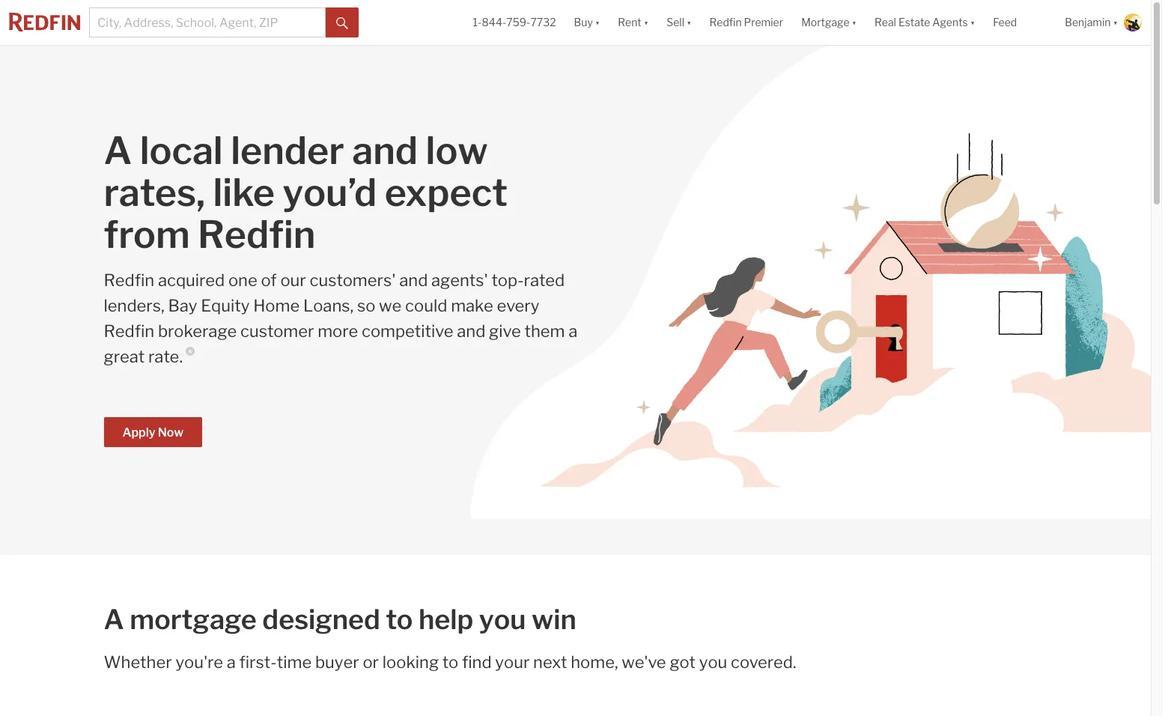 Task type: locate. For each thing, give the bounding box(es) containing it.
▾ inside sell ▾ dropdown button
[[687, 16, 692, 29]]

0 vertical spatial a
[[104, 128, 132, 173]]

and inside a local lender and low rates, like you'd expect from redfin
[[352, 128, 418, 173]]

rated
[[524, 270, 565, 290]]

your
[[495, 652, 530, 672]]

now
[[158, 425, 184, 440]]

4 ▾ from the left
[[852, 16, 857, 29]]

you up your
[[479, 603, 526, 636]]

so
[[357, 296, 376, 315]]

to up looking
[[386, 603, 413, 636]]

redfin left premier
[[710, 16, 742, 29]]

a up whether
[[104, 603, 124, 636]]

give
[[489, 321, 521, 341]]

a mortgage designed to help you win
[[104, 603, 577, 636]]

time
[[277, 652, 312, 672]]

from
[[104, 212, 190, 257]]

City, Address, School, Agent, ZIP search field
[[89, 7, 326, 37]]

7732
[[531, 16, 556, 29]]

▾ right sell
[[687, 16, 692, 29]]

real
[[875, 16, 897, 29]]

▾ inside buy ▾ dropdown button
[[595, 16, 600, 29]]

0 vertical spatial you
[[479, 603, 526, 636]]

1 vertical spatial a
[[104, 603, 124, 636]]

we
[[379, 296, 402, 315]]

1 vertical spatial you
[[699, 652, 728, 672]]

brokerage
[[158, 321, 237, 341]]

▾ inside rent ▾ dropdown button
[[644, 16, 649, 29]]

rates,
[[104, 170, 205, 215]]

▾ inside mortgage ▾ dropdown button
[[852, 16, 857, 29]]

0 vertical spatial to
[[386, 603, 413, 636]]

redfin
[[710, 16, 742, 29], [198, 212, 316, 257], [104, 270, 154, 290], [104, 321, 154, 341]]

one
[[228, 270, 257, 290]]

benjamin
[[1065, 16, 1111, 29]]

mortgage ▾ button
[[802, 0, 857, 45]]

0 horizontal spatial a
[[227, 652, 236, 672]]

redfin premier button
[[701, 0, 793, 45]]

1 a from the top
[[104, 128, 132, 173]]

1 ▾ from the left
[[595, 16, 600, 29]]

whether
[[104, 652, 172, 672]]

sell ▾
[[667, 16, 692, 29]]

1-844-759-7732 link
[[473, 16, 556, 29]]

a left local
[[104, 128, 132, 173]]

feed button
[[984, 0, 1056, 45]]

a for a mortgage designed to help you win
[[104, 603, 124, 636]]

0 vertical spatial a
[[569, 321, 578, 341]]

them
[[525, 321, 565, 341]]

buy ▾
[[574, 16, 600, 29]]

▾ right rent
[[644, 16, 649, 29]]

2 ▾ from the left
[[644, 16, 649, 29]]

▾ right the buy
[[595, 16, 600, 29]]

whether you're a first-time buyer or looking to find your next home, we've got you covered.
[[104, 652, 797, 672]]

redfin inside a local lender and low rates, like you'd expect from redfin
[[198, 212, 316, 257]]

you
[[479, 603, 526, 636], [699, 652, 728, 672]]

apply
[[122, 425, 155, 440]]

1 horizontal spatial to
[[443, 652, 459, 672]]

0 vertical spatial and
[[352, 128, 418, 173]]

6 ▾ from the left
[[1114, 16, 1118, 29]]

759-
[[507, 16, 531, 29]]

and up "could"
[[399, 270, 428, 290]]

▾ for buy ▾
[[595, 16, 600, 29]]

real estate agents ▾
[[875, 16, 975, 29]]

a
[[104, 128, 132, 173], [104, 603, 124, 636]]

next
[[533, 652, 567, 672]]

and
[[352, 128, 418, 173], [399, 270, 428, 290], [457, 321, 486, 341]]

win
[[532, 603, 577, 636]]

help
[[419, 603, 474, 636]]

1 horizontal spatial a
[[569, 321, 578, 341]]

a right them
[[569, 321, 578, 341]]

and down make at the top
[[457, 321, 486, 341]]

you right got
[[699, 652, 728, 672]]

redfin up of
[[198, 212, 316, 257]]

benjamin ▾
[[1065, 16, 1118, 29]]

to left find
[[443, 652, 459, 672]]

▾ for mortgage ▾
[[852, 16, 857, 29]]

mortgage dream image
[[0, 46, 1151, 519]]

apply now
[[122, 425, 184, 440]]

submit search image
[[336, 17, 348, 29]]

5 ▾ from the left
[[971, 16, 975, 29]]

competitive
[[362, 321, 454, 341]]

▾ right mortgage
[[852, 16, 857, 29]]

a inside a local lender and low rates, like you'd expect from redfin
[[104, 128, 132, 173]]

make
[[451, 296, 493, 315]]

apply now button
[[104, 417, 202, 447]]

redfin premier
[[710, 16, 784, 29]]

lender
[[231, 128, 344, 173]]

mortgage ▾ button
[[793, 0, 866, 45]]

great
[[104, 347, 145, 366]]

agents
[[933, 16, 968, 29]]

got
[[670, 652, 696, 672]]

1 horizontal spatial you
[[699, 652, 728, 672]]

▾ inside real estate agents ▾ link
[[971, 16, 975, 29]]

a
[[569, 321, 578, 341], [227, 652, 236, 672]]

covered.
[[731, 652, 797, 672]]

and left low on the left
[[352, 128, 418, 173]]

▾ for sell ▾
[[687, 16, 692, 29]]

a left first-
[[227, 652, 236, 672]]

customer
[[240, 321, 314, 341]]

premier
[[744, 16, 784, 29]]

3 ▾ from the left
[[687, 16, 692, 29]]

redfin inside button
[[710, 16, 742, 29]]

user photo image
[[1124, 13, 1142, 31]]

1-
[[473, 16, 482, 29]]

2 a from the top
[[104, 603, 124, 636]]

844-
[[482, 16, 507, 29]]

more
[[318, 321, 358, 341]]

2 vertical spatial and
[[457, 321, 486, 341]]

to
[[386, 603, 413, 636], [443, 652, 459, 672]]

▾ right agents
[[971, 16, 975, 29]]

▾ left user photo
[[1114, 16, 1118, 29]]

rent ▾ button
[[609, 0, 658, 45]]

looking
[[383, 652, 439, 672]]

sell ▾ button
[[667, 0, 692, 45]]



Task type: vqa. For each thing, say whether or not it's contained in the screenshot.
31
no



Task type: describe. For each thing, give the bounding box(es) containing it.
1 vertical spatial a
[[227, 652, 236, 672]]

redfin acquired one of our customers' and agents' top-rated lenders, bay equity home loans, so we could make every redfin brokerage customer more competitive and give them a great rate.
[[104, 270, 578, 366]]

▾ for rent ▾
[[644, 16, 649, 29]]

lenders,
[[104, 296, 165, 315]]

could
[[405, 296, 448, 315]]

a for a local lender and low rates, like you'd expect from redfin
[[104, 128, 132, 173]]

first-
[[239, 652, 277, 672]]

a local lender and low rates, like you'd expect from redfin
[[104, 128, 508, 257]]

expect
[[385, 170, 508, 215]]

of
[[261, 270, 277, 290]]

estate
[[899, 16, 931, 29]]

mortgage ▾
[[802, 16, 857, 29]]

you'd
[[283, 170, 377, 215]]

customers'
[[310, 270, 396, 290]]

1 vertical spatial and
[[399, 270, 428, 290]]

home
[[253, 296, 300, 315]]

rent
[[618, 16, 642, 29]]

buyer
[[315, 652, 359, 672]]

every
[[497, 296, 540, 315]]

0 horizontal spatial to
[[386, 603, 413, 636]]

or
[[363, 652, 379, 672]]

rate.
[[148, 347, 183, 366]]

like
[[213, 170, 275, 215]]

our
[[280, 270, 306, 290]]

rent ▾ button
[[618, 0, 649, 45]]

home,
[[571, 652, 618, 672]]

loans,
[[303, 296, 354, 315]]

redfin up lenders,
[[104, 270, 154, 290]]

real estate agents ▾ button
[[866, 0, 984, 45]]

sell ▾ button
[[658, 0, 701, 45]]

redfin up great
[[104, 321, 154, 341]]

top-
[[492, 270, 524, 290]]

agents'
[[432, 270, 488, 290]]

acquired
[[158, 270, 225, 290]]

buy ▾ button
[[574, 0, 600, 45]]

low
[[426, 128, 488, 173]]

mortgage
[[802, 16, 850, 29]]

bay
[[168, 296, 197, 315]]

you're
[[176, 652, 223, 672]]

0 horizontal spatial you
[[479, 603, 526, 636]]

find
[[462, 652, 492, 672]]

designed
[[262, 603, 380, 636]]

▾ for benjamin ▾
[[1114, 16, 1118, 29]]

a inside redfin acquired one of our customers' and agents' top-rated lenders, bay equity home loans, so we could make every redfin brokerage customer more competitive and give them a great rate.
[[569, 321, 578, 341]]

1 vertical spatial to
[[443, 652, 459, 672]]

sell
[[667, 16, 685, 29]]

1-844-759-7732
[[473, 16, 556, 29]]

mortgage
[[130, 603, 257, 636]]

we've
[[622, 652, 666, 672]]

equity
[[201, 296, 250, 315]]

local
[[140, 128, 223, 173]]

buy ▾ button
[[565, 0, 609, 45]]

rent ▾
[[618, 16, 649, 29]]

feed
[[993, 16, 1017, 29]]

real estate agents ▾ link
[[875, 0, 975, 45]]

disclaimer image
[[186, 347, 195, 356]]

buy
[[574, 16, 593, 29]]



